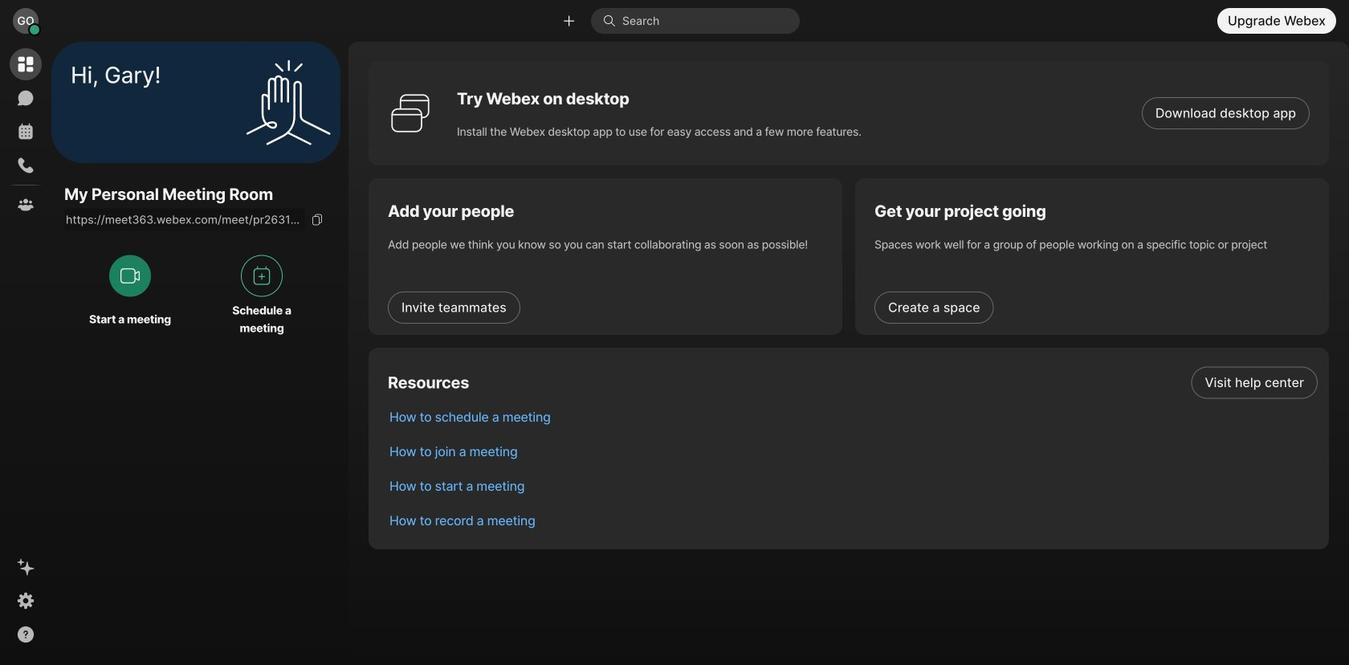 Task type: locate. For each thing, give the bounding box(es) containing it.
1 list item from the top
[[377, 365, 1329, 400]]

None text field
[[64, 208, 305, 231]]

navigation
[[0, 42, 51, 665]]

list item
[[377, 365, 1329, 400], [377, 400, 1329, 435], [377, 435, 1329, 469], [377, 469, 1329, 504], [377, 504, 1329, 538]]

3 list item from the top
[[377, 435, 1329, 469]]



Task type: describe. For each thing, give the bounding box(es) containing it.
5 list item from the top
[[377, 504, 1329, 538]]

webex tab list
[[10, 48, 42, 221]]

2 list item from the top
[[377, 400, 1329, 435]]

4 list item from the top
[[377, 469, 1329, 504]]

two hands high fiving image
[[240, 54, 337, 151]]



